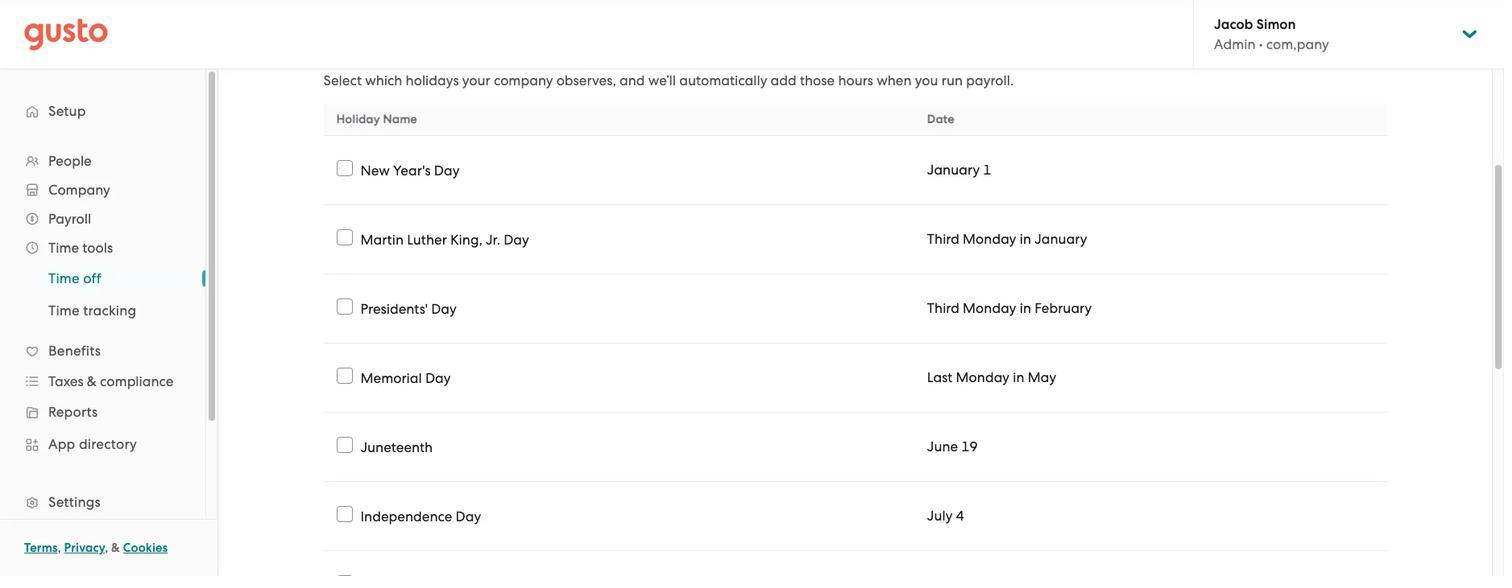 Task type: vqa. For each thing, say whether or not it's contained in the screenshot.


Task type: locate. For each thing, give the bounding box(es) containing it.
january
[[927, 162, 980, 178], [1035, 231, 1087, 247]]

setup
[[48, 103, 86, 119]]

time inside time off 'link'
[[48, 271, 80, 287]]

your
[[462, 73, 490, 89]]

3 time from the top
[[48, 303, 80, 319]]

list containing people
[[0, 147, 205, 577]]

memorial
[[361, 370, 422, 386]]

king,
[[450, 232, 482, 248]]

2 vertical spatial in
[[1013, 370, 1025, 386]]

2 vertical spatial time
[[48, 303, 80, 319]]

0 vertical spatial &
[[87, 374, 97, 390]]

those
[[800, 73, 835, 89]]

third
[[927, 231, 959, 247], [927, 301, 959, 317]]

observes,
[[556, 73, 616, 89]]

day right the independence
[[456, 509, 481, 525]]

1 third from the top
[[927, 231, 959, 247]]

taxes
[[48, 374, 83, 390]]

monday for february
[[963, 301, 1016, 317]]

benefits
[[48, 343, 101, 359]]

gusto navigation element
[[0, 69, 205, 577]]

reports link
[[16, 398, 189, 427]]

January 1 checkbox
[[336, 160, 352, 176]]

2 time from the top
[[48, 271, 80, 287]]

2 list from the top
[[0, 263, 205, 327]]

date
[[927, 112, 954, 126]]

2 vertical spatial monday
[[956, 370, 1010, 386]]

time inside time tracking link
[[48, 303, 80, 319]]

day for independence day
[[456, 509, 481, 525]]

First Monday in September checkbox
[[336, 576, 352, 577]]

0 horizontal spatial ,
[[58, 541, 61, 556]]

february
[[1035, 301, 1092, 317]]

monday down 1
[[963, 231, 1016, 247]]

privacy
[[64, 541, 105, 556]]

reports
[[48, 404, 98, 421]]

, left privacy
[[58, 541, 61, 556]]

third monday in january
[[927, 231, 1087, 247]]

,
[[58, 541, 61, 556], [105, 541, 108, 556]]

list
[[0, 147, 205, 577], [0, 263, 205, 327]]

taxes & compliance button
[[16, 367, 189, 396]]

memorial day
[[361, 370, 451, 386]]

in
[[1020, 231, 1031, 247], [1020, 301, 1031, 317], [1013, 370, 1025, 386]]

independence day
[[361, 509, 481, 525]]

1 time from the top
[[48, 240, 79, 256]]

1 list from the top
[[0, 147, 205, 577]]

, left cookies button
[[105, 541, 108, 556]]

1
[[983, 162, 991, 178]]

run
[[942, 73, 963, 89]]

monday
[[963, 231, 1016, 247], [963, 301, 1016, 317], [956, 370, 1010, 386]]

time for time tracking
[[48, 303, 80, 319]]

1 vertical spatial third
[[927, 301, 959, 317]]

select which holidays your company observes, and we'll automatically add those hours when you run payroll.
[[323, 73, 1014, 89]]

0 vertical spatial third
[[927, 231, 959, 247]]

time
[[48, 240, 79, 256], [48, 271, 80, 287], [48, 303, 80, 319]]

third down january 1
[[927, 231, 959, 247]]

july
[[927, 508, 953, 525]]

1 vertical spatial january
[[1035, 231, 1087, 247]]

monday up last monday in may
[[963, 301, 1016, 317]]

day for presidents' day
[[431, 301, 457, 317]]

people button
[[16, 147, 189, 176]]

company button
[[16, 176, 189, 205]]

third up 'last'
[[927, 301, 959, 317]]

company
[[494, 73, 553, 89]]

january up february
[[1035, 231, 1087, 247]]

& inside 'dropdown button'
[[87, 374, 97, 390]]

&
[[87, 374, 97, 390], [111, 541, 120, 556]]

in left february
[[1020, 301, 1031, 317]]

day right year's
[[434, 162, 460, 178]]

July 4 checkbox
[[336, 507, 352, 523]]

time off link
[[29, 264, 189, 293]]

time inside time tools dropdown button
[[48, 240, 79, 256]]

off
[[83, 271, 101, 287]]

Third Monday in February checkbox
[[336, 299, 352, 315]]

0 vertical spatial january
[[927, 162, 980, 178]]

settings
[[48, 495, 101, 511]]

1 horizontal spatial january
[[1035, 231, 1087, 247]]

taxes & compliance
[[48, 374, 174, 390]]

which
[[365, 73, 402, 89]]

tools
[[82, 240, 113, 256]]

time tracking
[[48, 303, 136, 319]]

monday right 'last'
[[956, 370, 1010, 386]]

january left 1
[[927, 162, 980, 178]]

app directory
[[48, 437, 137, 453]]

day right memorial at the bottom left
[[425, 370, 451, 386]]

in for february
[[1020, 301, 1031, 317]]

1 vertical spatial &
[[111, 541, 120, 556]]

in for january
[[1020, 231, 1031, 247]]

time down payroll
[[48, 240, 79, 256]]

new year's day
[[361, 162, 460, 178]]

terms , privacy , & cookies
[[24, 541, 168, 556]]

0 vertical spatial in
[[1020, 231, 1031, 247]]

time down time off
[[48, 303, 80, 319]]

list containing time off
[[0, 263, 205, 327]]

year's
[[393, 162, 431, 178]]

time for time tools
[[48, 240, 79, 256]]

2 third from the top
[[927, 301, 959, 317]]

time off
[[48, 271, 101, 287]]

payroll.
[[966, 73, 1014, 89]]

in up third monday in february
[[1020, 231, 1031, 247]]

time left off
[[48, 271, 80, 287]]

1 vertical spatial time
[[48, 271, 80, 287]]

& right the taxes
[[87, 374, 97, 390]]

monday for january
[[963, 231, 1016, 247]]

day right jr.
[[504, 232, 529, 248]]

1 vertical spatial monday
[[963, 301, 1016, 317]]

0 vertical spatial monday
[[963, 231, 1016, 247]]

0 horizontal spatial &
[[87, 374, 97, 390]]

1 horizontal spatial &
[[111, 541, 120, 556]]

day right presidents' at left bottom
[[431, 301, 457, 317]]

0 vertical spatial time
[[48, 240, 79, 256]]

jr.
[[486, 232, 500, 248]]

in left may
[[1013, 370, 1025, 386]]

july 4
[[927, 508, 964, 525]]

1 horizontal spatial ,
[[105, 541, 108, 556]]

& left cookies button
[[111, 541, 120, 556]]

payroll
[[48, 211, 91, 227]]

juneteenth
[[361, 440, 433, 456]]

1 vertical spatial in
[[1020, 301, 1031, 317]]



Task type: describe. For each thing, give the bounding box(es) containing it.
privacy link
[[64, 541, 105, 556]]

select
[[323, 73, 362, 89]]

independence
[[361, 509, 452, 525]]

time for time off
[[48, 271, 80, 287]]

third for third monday in january
[[927, 231, 959, 247]]

third for third monday in february
[[927, 301, 959, 317]]

app
[[48, 437, 75, 453]]

cookies
[[123, 541, 168, 556]]

benefits link
[[16, 337, 189, 366]]

19
[[961, 439, 978, 455]]

when
[[877, 73, 912, 89]]

jacob
[[1214, 16, 1253, 33]]

martin
[[361, 232, 404, 248]]

directory
[[79, 437, 137, 453]]

simon
[[1257, 16, 1296, 33]]

june
[[927, 439, 958, 455]]

time tracking link
[[29, 297, 189, 326]]

automatically
[[679, 73, 767, 89]]

Third Monday in January checkbox
[[336, 230, 352, 246]]

holiday
[[336, 112, 380, 126]]

name
[[383, 112, 417, 126]]

may
[[1028, 370, 1057, 386]]

payroll button
[[16, 205, 189, 234]]

luther
[[407, 232, 447, 248]]

monday for may
[[956, 370, 1010, 386]]

4
[[956, 508, 964, 525]]

january 1
[[927, 162, 991, 178]]

day for memorial day
[[425, 370, 451, 386]]

com,pany
[[1266, 36, 1329, 52]]

Last Monday in May checkbox
[[336, 368, 352, 384]]

terms
[[24, 541, 58, 556]]

third monday in february
[[927, 301, 1092, 317]]

presidents' day
[[361, 301, 457, 317]]

0 horizontal spatial january
[[927, 162, 980, 178]]

last monday in may
[[927, 370, 1057, 386]]

cookies button
[[123, 539, 168, 558]]

•
[[1259, 36, 1263, 52]]

company
[[48, 182, 110, 198]]

compliance
[[100, 374, 174, 390]]

setup link
[[16, 97, 189, 126]]

1 , from the left
[[58, 541, 61, 556]]

jacob simon admin • com,pany
[[1214, 16, 1329, 52]]

june 19
[[927, 439, 978, 455]]

holidays
[[406, 73, 459, 89]]

in for may
[[1013, 370, 1025, 386]]

admin
[[1214, 36, 1256, 52]]

presidents'
[[361, 301, 428, 317]]

tracking
[[83, 303, 136, 319]]

people
[[48, 153, 92, 169]]

hours
[[838, 73, 873, 89]]

last
[[927, 370, 953, 386]]

you
[[915, 73, 938, 89]]

app directory link
[[16, 430, 189, 459]]

holiday name
[[336, 112, 417, 126]]

new
[[361, 162, 390, 178]]

June 19 checkbox
[[336, 437, 352, 454]]

martin luther king, jr. day
[[361, 232, 529, 248]]

add
[[771, 73, 797, 89]]

time tools button
[[16, 234, 189, 263]]

2 , from the left
[[105, 541, 108, 556]]

home image
[[24, 18, 108, 50]]

settings link
[[16, 488, 189, 517]]

time tools
[[48, 240, 113, 256]]

we'll
[[648, 73, 676, 89]]

and
[[620, 73, 645, 89]]

terms link
[[24, 541, 58, 556]]



